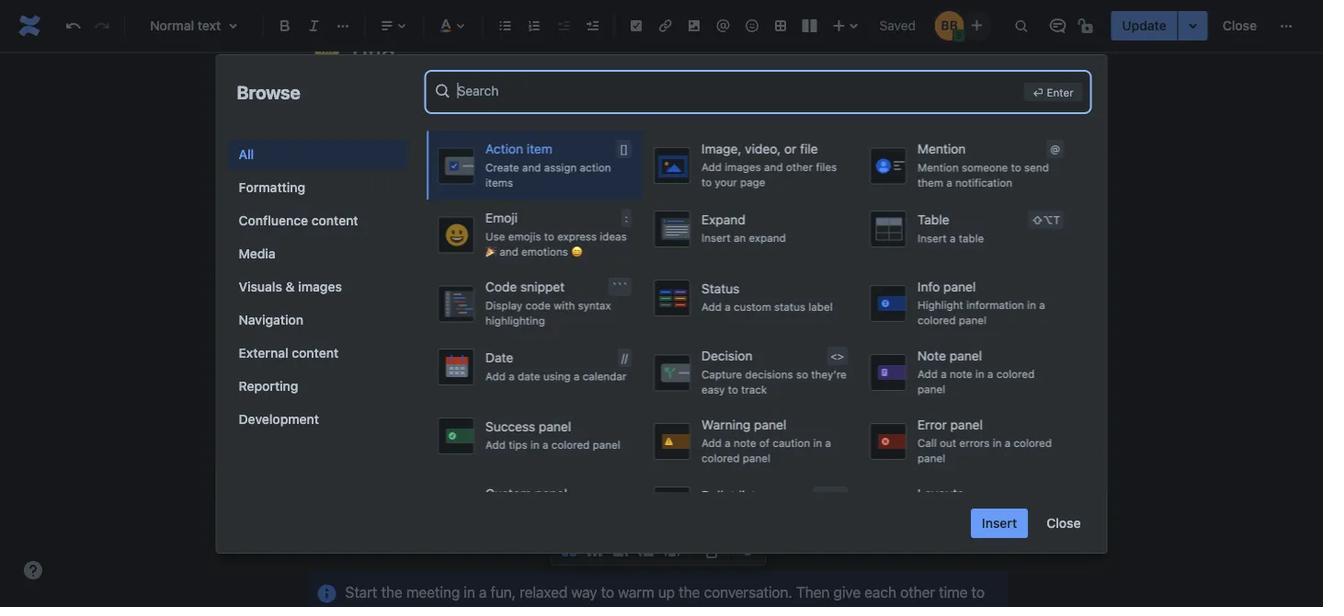Task type: locate. For each thing, give the bounding box(es) containing it.
meeting
[[700, 120, 754, 138], [406, 584, 460, 601]]

1 horizontal spatial note
[[950, 368, 972, 380]]

1 horizontal spatial images
[[725, 161, 761, 173]]

content inside "button"
[[292, 345, 339, 361]]

2 mention from the top
[[918, 161, 959, 174]]

to left the your
[[701, 176, 712, 189]]

date up media button
[[317, 220, 350, 238]]

meeting inside start the meeting in a fun, relaxed way to warm up the conversation. then give each other time to
[[406, 584, 460, 601]]

formatting
[[239, 180, 306, 195]]

layouts image
[[799, 15, 821, 37]]

1 horizontal spatial an
[[734, 231, 746, 244]]

action item image
[[626, 15, 648, 37]]

0 vertical spatial other
[[786, 161, 813, 173]]

your
[[715, 176, 737, 189]]

date down highlighting
[[485, 350, 513, 365]]

1 horizontal spatial and
[[522, 161, 541, 174]]

content down formatting button
[[312, 213, 358, 228]]

a up error panel call out errors in a colored panel
[[987, 368, 993, 380]]

an inside 'expand insert an expand'
[[734, 231, 746, 244]]

mention inside mention someone to send them a notification
[[918, 161, 959, 174]]

media button
[[228, 239, 408, 269]]

in right the caution
[[813, 437, 822, 449]]

ideas
[[600, 230, 627, 243]]

panel down of
[[743, 452, 770, 464]]

left sidebar image
[[636, 539, 658, 562]]

close right insert button
[[1047, 516, 1081, 531]]

other left time
[[901, 584, 936, 601]]

1 vertical spatial mention
[[918, 161, 959, 174]]

note inside note panel add a note in a colored panel
[[950, 368, 972, 380]]

to right time
[[972, 584, 985, 601]]

panel down note
[[918, 383, 945, 395]]

an left the online
[[637, 120, 653, 138]]

in right information
[[1027, 299, 1036, 311]]

link image
[[655, 15, 677, 37]]

Give this page a title text field
[[347, 39, 1008, 69]]

add down image,
[[701, 161, 722, 173]]

note left of
[[734, 437, 756, 449]]

close
[[1223, 18, 1257, 33], [1047, 516, 1081, 531]]

to up emotions
[[544, 230, 554, 243]]

0 vertical spatial close
[[1223, 18, 1257, 33]]

outdent ⇧tab image
[[552, 15, 574, 37]]

0 horizontal spatial and
[[499, 245, 518, 258]]

0 vertical spatial note
[[950, 368, 972, 380]]

images up page
[[725, 161, 761, 173]]

expand
[[749, 231, 786, 244]]

item
[[526, 141, 552, 156]]

all
[[239, 147, 254, 162]]

create
[[485, 161, 519, 174]]

video,
[[745, 141, 781, 156]]

content down navigation button
[[292, 345, 339, 361]]

or
[[784, 141, 796, 156]]

close button
[[1212, 11, 1268, 40], [1036, 509, 1092, 538]]

and inside image, video, or file add images and other files to your page
[[764, 161, 783, 173]]

0 horizontal spatial date
[[317, 220, 350, 238]]

is
[[439, 120, 450, 138]]

images right the &
[[298, 279, 342, 294]]

in
[[1027, 299, 1036, 311], [975, 368, 984, 380], [813, 437, 822, 449], [993, 437, 1002, 449], [530, 438, 539, 451], [464, 584, 475, 601]]

use
[[485, 230, 505, 243]]

0 vertical spatial date
[[317, 220, 350, 238]]

panel info image left this
[[316, 119, 338, 141]]

information
[[966, 299, 1024, 311]]

mention image
[[712, 15, 734, 37]]

images inside image, video, or file add images and other files to your page
[[725, 161, 761, 173]]

warm
[[618, 584, 655, 601]]

image, video, or file add images and other files to your page
[[701, 141, 837, 189]]

tool.
[[848, 120, 877, 138]]

meeting up image,
[[700, 120, 754, 138]]

table image
[[770, 15, 792, 37]]

2 the from the left
[[679, 584, 700, 601]]

0 horizontal spatial meeting
[[406, 584, 460, 601]]

external content button
[[228, 339, 408, 368]]

in right errors at the right
[[993, 437, 1002, 449]]

1 vertical spatial an
[[734, 231, 746, 244]]

0 horizontal spatial the
[[381, 584, 403, 601]]

panel up highlight
[[943, 279, 976, 294]]

you
[[526, 120, 550, 138]]

0 horizontal spatial close button
[[1036, 509, 1092, 538]]

panel right note
[[950, 348, 982, 363]]

and right 🎉
[[499, 245, 518, 258]]

warning panel add a note of caution in a colored panel
[[701, 417, 831, 464]]

1 horizontal spatial close button
[[1212, 11, 1268, 40]]

action
[[485, 141, 523, 156]]

the
[[381, 584, 403, 601], [679, 584, 700, 601]]

1 vertical spatial images
[[298, 279, 342, 294]]

1 vertical spatial date
[[485, 350, 513, 365]]

panel info image left start
[[316, 583, 338, 605]]

note panel add a note in a colored panel
[[918, 348, 1035, 395]]

colored right the tips
[[551, 438, 589, 451]]

add down status
[[701, 300, 722, 313]]

a right them
[[946, 176, 952, 189]]

panel info image for start
[[316, 583, 338, 605]]

1 panel info image from the top
[[316, 119, 338, 141]]

expand
[[701, 212, 745, 227]]

1 vertical spatial note
[[734, 437, 756, 449]]

an down expand
[[734, 231, 746, 244]]

and for emojis
[[499, 245, 518, 258]]

reporting button
[[228, 372, 408, 401]]

image,
[[701, 141, 741, 156]]

0 horizontal spatial images
[[298, 279, 342, 294]]

management
[[758, 120, 844, 138]]

content for external content
[[292, 345, 339, 361]]

capture decisions so they're easy to track
[[701, 368, 847, 396]]

close button inside browse dialog
[[1036, 509, 1092, 538]]

1 vertical spatial close button
[[1036, 509, 1092, 538]]

in up error panel call out errors in a colored panel
[[975, 368, 984, 380]]

close for close button within browse dialog
[[1047, 516, 1081, 531]]

editor toolbar toolbar
[[551, 536, 766, 585]]

in inside warning panel add a note of caution in a colored panel
[[813, 437, 822, 449]]

bob builder image
[[935, 11, 964, 40]]

1 vertical spatial other
[[901, 584, 936, 601]]

other down or
[[786, 161, 813, 173]]

0 vertical spatial panel info image
[[316, 119, 338, 141]]

a right the tips
[[542, 438, 548, 451]]

confluence image
[[15, 11, 44, 40], [15, 11, 44, 40]]

navigation
[[239, 312, 304, 327]]

action
[[580, 161, 611, 174]]

close right adjust update settings "image"
[[1223, 18, 1257, 33]]

custom
[[485, 486, 531, 501]]

⏎ enter
[[1033, 86, 1074, 98]]

panel right custom
[[535, 486, 567, 501]]

panel info image
[[316, 119, 338, 141], [316, 583, 338, 605]]

1 vertical spatial panel info image
[[316, 583, 338, 605]]

0 horizontal spatial other
[[786, 161, 813, 173]]

in inside success panel add tips in a colored panel
[[530, 438, 539, 451]]

meeting left fun,
[[406, 584, 460, 601]]

mention
[[918, 141, 966, 156], [918, 161, 959, 174]]

note up out
[[950, 368, 972, 380]]

1 horizontal spatial date
[[485, 350, 513, 365]]

to inside the use emojis to express ideas 🎉 and emotions 😄
[[544, 230, 554, 243]]

1 vertical spatial close
[[1047, 516, 1081, 531]]

emoji
[[485, 210, 517, 225]]

colored inside warning panel add a note of caution in a colored panel
[[701, 452, 740, 464]]

syntax
[[578, 299, 611, 312]]

each
[[865, 584, 897, 601]]

note
[[918, 348, 946, 363]]

1 the from the left
[[381, 584, 403, 601]]

a left fun,
[[479, 584, 487, 601]]

date inside browse dialog
[[485, 350, 513, 365]]

caution
[[773, 437, 810, 449]]

the right up
[[679, 584, 700, 601]]

browse dialog
[[217, 55, 1107, 607]]

advanced search image
[[434, 82, 452, 100]]

location
[[317, 343, 377, 360]]

colored
[[918, 314, 956, 326], [996, 368, 1035, 380], [1014, 437, 1052, 449], [551, 438, 589, 451], [701, 452, 740, 464]]

insert button
[[971, 509, 1029, 538]]

1 horizontal spatial meeting
[[700, 120, 754, 138]]

insert down error panel call out errors in a colored panel
[[982, 516, 1018, 531]]

assign
[[544, 161, 577, 174]]

close inside browse dialog
[[1047, 516, 1081, 531]]

a inside error panel call out errors in a colored panel
[[1005, 437, 1011, 449]]

other inside start the meeting in a fun, relaxed way to warm up the conversation. then give each other time to
[[901, 584, 936, 601]]

this
[[345, 120, 373, 138]]

add inside status add a custom status label
[[701, 300, 722, 313]]

a right information
[[1039, 299, 1045, 311]]

to left send
[[1011, 161, 1021, 174]]

status
[[701, 281, 739, 296]]

note inside warning panel add a note of caution in a colored panel
[[734, 437, 756, 449]]

and inside the use emojis to express ideas 🎉 and emotions 😄
[[499, 245, 518, 258]]

add down note
[[918, 368, 938, 380]]

to down capture
[[728, 383, 738, 396]]

an inside main content area, start typing to enter text. text box
[[637, 120, 653, 138]]

insert for insert
[[982, 516, 1018, 531]]

code
[[525, 299, 550, 312]]

add left the tips
[[485, 438, 505, 451]]

a left the date
[[508, 370, 514, 383]]

and down the video,
[[764, 161, 783, 173]]

0 horizontal spatial an
[[637, 120, 653, 138]]

2 horizontal spatial insert
[[982, 516, 1018, 531]]

decision
[[701, 348, 752, 363]]

2 panel info image from the top
[[316, 583, 338, 605]]

add a date using a calendar
[[485, 370, 626, 383]]

bullet list
[[701, 488, 756, 503]]

colored down information
[[996, 368, 1035, 380]]

0 vertical spatial mention
[[918, 141, 966, 156]]

1 vertical spatial meeting
[[406, 584, 460, 601]]

insert for insert a table
[[918, 232, 947, 245]]

insert down expand
[[701, 231, 730, 244]]

colored down highlight
[[918, 314, 956, 326]]

the right start
[[381, 584, 403, 601]]

bullet list ⌘⇧8 image
[[494, 15, 516, 37]]

add inside success panel add tips in a colored panel
[[485, 438, 505, 451]]

colored down warning
[[701, 452, 740, 464]]

0 horizontal spatial note
[[734, 437, 756, 449]]

and
[[764, 161, 783, 173], [522, 161, 541, 174], [499, 245, 518, 258]]

a left table
[[950, 232, 956, 245]]

0 horizontal spatial close
[[1047, 516, 1081, 531]]

a down status
[[725, 300, 731, 313]]

adjust update settings image
[[1183, 15, 1205, 37]]

search field
[[458, 74, 1017, 107]]

file
[[800, 141, 818, 156]]

numbered list ⌘⇧7 image
[[523, 15, 545, 37]]

1 horizontal spatial the
[[679, 584, 700, 601]]

navigation button
[[228, 305, 408, 335]]

then
[[797, 584, 830, 601]]

and down item
[[522, 161, 541, 174]]

layouts button
[[859, 476, 1075, 545]]

1 horizontal spatial insert
[[918, 232, 947, 245]]

insert down table
[[918, 232, 947, 245]]

0 vertical spatial content
[[312, 213, 358, 228]]

they're
[[811, 368, 847, 381]]

a right the caution
[[825, 437, 831, 449]]

panel down call
[[918, 452, 945, 464]]

insert inside button
[[982, 516, 1018, 531]]

redo ⌘⇧z image
[[91, 15, 113, 37]]

1 vertical spatial content
[[292, 345, 339, 361]]

relaxed
[[520, 584, 568, 601]]

content inside 'button'
[[312, 213, 358, 228]]

close button right insert button
[[1036, 509, 1092, 538]]

a right errors at the right
[[1005, 437, 1011, 449]]

1 horizontal spatial close
[[1223, 18, 1257, 33]]

panel right success on the bottom of page
[[539, 419, 571, 434]]

update button
[[1111, 11, 1178, 40]]

colored right errors at the right
[[1014, 437, 1052, 449]]

a down note
[[941, 368, 947, 380]]

close button right adjust update settings "image"
[[1212, 11, 1268, 40]]

action item
[[485, 141, 552, 156]]

Main content area, start typing to enter text. text field
[[298, 108, 1019, 607]]

0 vertical spatial an
[[637, 120, 653, 138]]

⏎
[[1033, 86, 1044, 98]]

[]
[[620, 143, 628, 155]]

in right the tips
[[530, 438, 539, 451]]

right sidebar image
[[610, 539, 632, 562]]

other inside image, video, or file add images and other files to your page
[[786, 161, 813, 173]]

0 horizontal spatial insert
[[701, 231, 730, 244]]

date inside main content area, start typing to enter text. text box
[[317, 220, 350, 238]]

1 horizontal spatial other
[[901, 584, 936, 601]]

0 vertical spatial images
[[725, 161, 761, 173]]

template
[[377, 120, 435, 138]]

<>
[[830, 350, 844, 362]]

display
[[485, 299, 522, 312]]

materials
[[317, 424, 383, 442]]

bold ⌘b image
[[274, 15, 296, 37]]

in left fun,
[[464, 584, 475, 601]]

2 horizontal spatial and
[[764, 161, 783, 173]]

copy image
[[699, 539, 721, 562]]

to up action item
[[509, 120, 522, 138]]

panel down information
[[959, 314, 986, 326]]

a inside success panel add tips in a colored panel
[[542, 438, 548, 451]]

1 mention from the top
[[918, 141, 966, 156]]

🎉
[[485, 245, 496, 258]]

add down warning
[[701, 437, 722, 449]]



Task type: vqa. For each thing, say whether or not it's contained in the screenshot.
and related to emojis
yes



Task type: describe. For each thing, give the bounding box(es) containing it.
external
[[239, 345, 288, 361]]

capture
[[701, 368, 742, 381]]

custom
[[734, 300, 771, 313]]

and inside create and assign action items
[[522, 161, 541, 174]]

mention for mention
[[918, 141, 966, 156]]

status
[[774, 300, 805, 313]]

confluence content button
[[228, 206, 408, 235]]

online
[[657, 120, 697, 138]]

a inside start the meeting in a fun, relaxed way to warm up the conversation. then give each other time to
[[479, 584, 487, 601]]

three columns with sidebars image
[[661, 539, 683, 562]]

visuals & images
[[239, 279, 342, 294]]

add inside note panel add a note in a colored panel
[[918, 368, 938, 380]]

of
[[759, 437, 770, 449]]

in inside error panel call out errors in a colored panel
[[993, 437, 1002, 449]]

&
[[286, 279, 295, 294]]

to inside capture decisions so they're easy to track
[[728, 383, 738, 396]]

notification
[[955, 176, 1012, 189]]

code
[[485, 279, 517, 294]]

mention for mention someone to send them a notification
[[918, 161, 959, 174]]

all button
[[228, 140, 408, 169]]

saved
[[880, 18, 916, 33]]

editable content region
[[279, 0, 1037, 607]]

to right way
[[601, 584, 614, 601]]

italic ⌘i image
[[303, 15, 325, 37]]

colored inside note panel add a note in a colored panel
[[996, 368, 1035, 380]]

add image, video, or file image
[[683, 15, 706, 37]]

items
[[485, 176, 513, 189]]

colored inside success panel add tips in a colored panel
[[551, 438, 589, 451]]

code snippet
[[485, 279, 564, 294]]

development
[[239, 412, 319, 427]]

info
[[918, 279, 940, 294]]

a inside mention someone to send them a notification
[[946, 176, 952, 189]]

panel up of
[[754, 417, 786, 432]]

note for note
[[950, 368, 972, 380]]

status add a custom status label
[[701, 281, 833, 313]]

custom panel button
[[426, 476, 643, 545]]

0 vertical spatial close button
[[1212, 11, 1268, 40]]

images inside button
[[298, 279, 342, 294]]

content for confluence content
[[312, 213, 358, 228]]

them
[[918, 176, 943, 189]]

files
[[816, 161, 837, 173]]

bullet
[[701, 488, 735, 503]]

by
[[554, 120, 570, 138]]

panel down calendar
[[593, 438, 620, 451]]

close for topmost close button
[[1223, 18, 1257, 33]]

remove image
[[737, 539, 759, 562]]

in inside info panel highlight information in a colored panel
[[1027, 299, 1036, 311]]

in inside note panel add a note in a colored panel
[[975, 368, 984, 380]]

0 vertical spatial meeting
[[700, 120, 754, 138]]

someone
[[962, 161, 1008, 174]]

way
[[572, 584, 597, 601]]

in inside start the meeting in a fun, relaxed way to warm up the conversation. then give each other time to
[[464, 584, 475, 601]]

indent tab image
[[581, 15, 603, 37]]

@
[[1050, 143, 1060, 155]]

development button
[[228, 405, 408, 434]]

confluence
[[239, 213, 308, 228]]

undo ⌘z image
[[62, 15, 84, 37]]

panel info image for this
[[316, 119, 338, 141]]

```
[[612, 281, 628, 293]]

confluence content
[[239, 213, 358, 228]]

external content
[[239, 345, 339, 361]]

up
[[658, 584, 675, 601]]

table
[[959, 232, 984, 245]]

a inside info panel highlight information in a colored panel
[[1039, 299, 1045, 311]]

panel inside button
[[535, 486, 567, 501]]

note for warning
[[734, 437, 756, 449]]

a down warning
[[725, 437, 731, 449]]

expand insert an expand
[[701, 212, 786, 244]]

time
[[939, 584, 968, 601]]

with
[[553, 299, 575, 312]]

label
[[808, 300, 833, 313]]

browse
[[237, 81, 300, 103]]

easy
[[701, 383, 725, 396]]

date
[[517, 370, 540, 383]]

emotions
[[521, 245, 568, 258]]

a right using
[[573, 370, 579, 383]]

to inside mention someone to send them a notification
[[1011, 161, 1021, 174]]

highlight
[[918, 299, 963, 311]]

formatting button
[[228, 173, 408, 202]]

emoji image
[[741, 15, 763, 37]]

conversation.
[[704, 584, 793, 601]]

and for video,
[[764, 161, 783, 173]]

error panel call out errors in a colored panel
[[918, 417, 1052, 464]]

insert inside 'expand insert an expand'
[[701, 231, 730, 244]]

panel up errors at the right
[[950, 417, 983, 432]]

three columns image
[[584, 539, 606, 562]]

two columns image
[[558, 539, 580, 562]]

add inside image, video, or file add images and other files to your page
[[701, 161, 722, 173]]

fun,
[[491, 584, 516, 601]]

calendar
[[582, 370, 626, 383]]

brought
[[453, 120, 505, 138]]

visuals & images button
[[228, 272, 408, 302]]

snippet
[[520, 279, 564, 294]]

media
[[239, 246, 276, 261]]

colored inside error panel call out errors in a colored panel
[[1014, 437, 1052, 449]]

add left the date
[[485, 370, 505, 383]]

error
[[918, 417, 947, 432]]

//
[[621, 351, 628, 364]]

page
[[740, 176, 765, 189]]

out
[[940, 437, 956, 449]]

colored inside info panel highlight information in a colored panel
[[918, 314, 956, 326]]

update
[[1123, 18, 1167, 33]]

meetical,
[[574, 120, 634, 138]]

create and assign action items
[[485, 161, 611, 189]]

display code with syntax highlighting
[[485, 299, 611, 327]]

reporting
[[239, 379, 298, 394]]

to inside image, video, or file add images and other files to your page
[[701, 176, 712, 189]]

errors
[[959, 437, 990, 449]]

custom panel
[[485, 486, 567, 501]]

success panel add tips in a colored panel
[[485, 419, 620, 451]]

warning
[[701, 417, 750, 432]]

add inside warning panel add a note of caution in a colored panel
[[701, 437, 722, 449]]

mention someone to send them a notification
[[918, 161, 1049, 189]]

a inside status add a custom status label
[[725, 300, 731, 313]]



